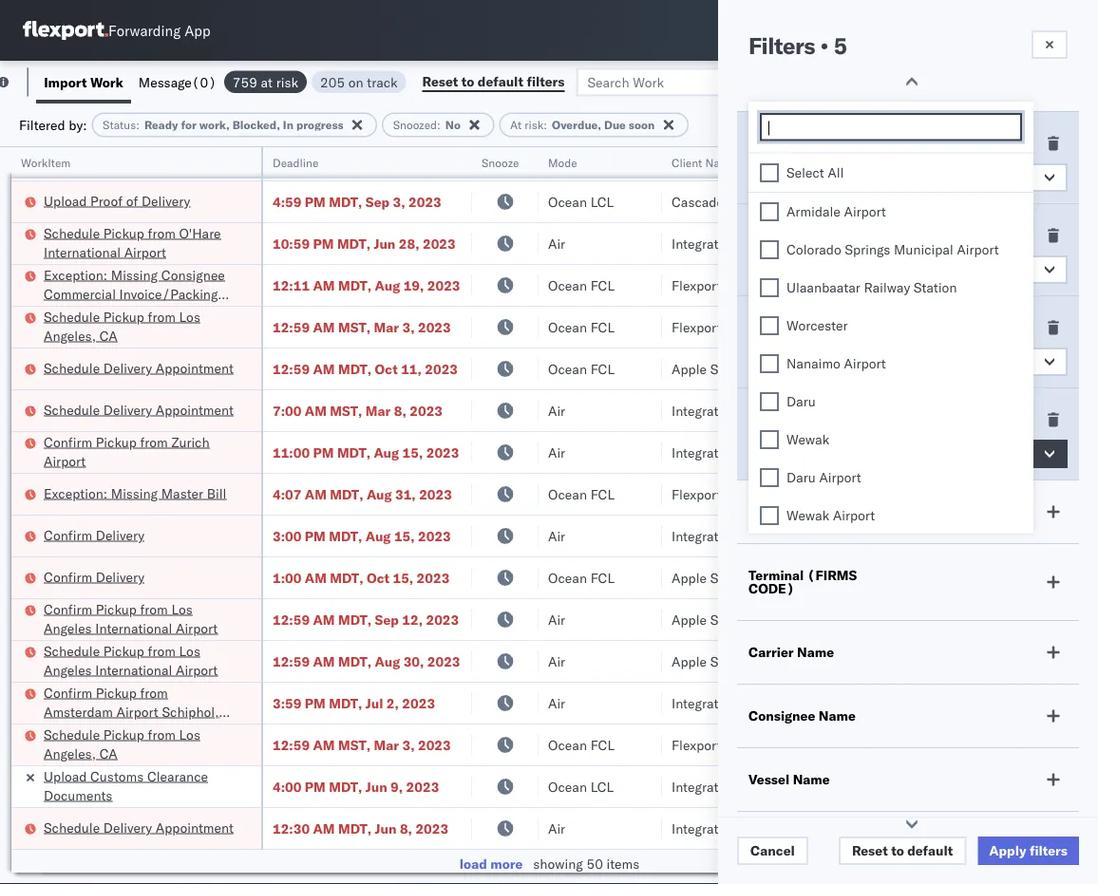 Task type: vqa. For each thing, say whether or not it's contained in the screenshot.


Task type: locate. For each thing, give the bounding box(es) containing it.
snoozed
[[393, 118, 437, 132]]

3 upload from the top
[[44, 769, 87, 785]]

integration for 3:59 pm mdt, jul 2, 2023
[[796, 695, 861, 712]]

snoozed : no
[[393, 118, 461, 132]]

mdt, down 3:00 pm mdt, aug 15, 2023
[[330, 570, 364, 586]]

upload customs clearance documents link for 4:00 pm mdt, jun 9, 2023
[[44, 768, 237, 806]]

from for schedule pickup from o'hare international airport link
[[148, 225, 176, 241]]

exception: missing master bill link
[[44, 484, 227, 503]]

trading down client name button
[[728, 193, 772, 210]]

code)
[[749, 581, 795, 597]]

None checkbox
[[760, 202, 779, 221], [760, 278, 779, 297], [760, 316, 779, 335], [760, 468, 779, 487], [760, 506, 779, 525], [760, 202, 779, 221], [760, 278, 779, 297], [760, 316, 779, 335], [760, 468, 779, 487], [760, 506, 779, 525]]

use) down (firms
[[843, 612, 877, 628]]

pickup
[[103, 225, 144, 241], [103, 308, 144, 325], [96, 434, 137, 451], [96, 601, 137, 618], [103, 643, 144, 660], [96, 685, 137, 701], [103, 727, 144, 743]]

0 vertical spatial --
[[796, 361, 812, 377]]

2 fcl from the top
[[591, 319, 615, 336]]

ca
[[99, 327, 118, 344], [99, 746, 118, 762]]

2 flex-217738 from the top
[[1016, 570, 1099, 586]]

mst, down the 12:59 am mdt, oct 11, 2023
[[330, 403, 363, 419]]

upload down filtered by:
[[44, 141, 87, 158]]

ca for 1st 'schedule pickup from los angeles, ca' "button" from the bottom
[[99, 746, 118, 762]]

1 horizontal spatial reset
[[853, 843, 888, 860]]

759
[[233, 74, 258, 90]]

5 air from the top
[[548, 528, 566, 545]]

ocean lcl
[[548, 193, 614, 210], [548, 779, 614, 796]]

1 vertical spatial schedule pickup from los angeles, ca button
[[44, 726, 237, 766]]

cascade for cascade trading ltd.
[[796, 193, 848, 210]]

: left "no"
[[437, 118, 441, 132]]

netherlands
[[155, 723, 230, 740]]

jun
[[374, 235, 396, 252], [366, 779, 388, 796], [375, 821, 397, 837]]

client up '3' on the right top of page
[[749, 227, 787, 244]]

los for schedule pickup from los angeles international airport button
[[179, 643, 200, 660]]

pickup inside schedule pickup from los angeles international airport
[[103, 643, 144, 660]]

am right 1:00
[[305, 570, 327, 586]]

from left 'o'hare'
[[148, 225, 176, 241]]

0 vertical spatial appointment
[[156, 360, 234, 376]]

2 schedule pickup from los angeles, ca from the top
[[44, 727, 200, 762]]

flex-212437
[[1016, 193, 1099, 210]]

2 button for departure port
[[749, 348, 1068, 376]]

3:59
[[273, 695, 302, 712]]

1 vertical spatial confirm delivery button
[[44, 568, 145, 589]]

account
[[893, 152, 943, 168], [893, 235, 943, 252], [893, 403, 943, 419], [770, 444, 820, 461], [893, 444, 943, 461], [770, 528, 820, 545], [893, 528, 943, 545], [893, 695, 943, 712], [893, 779, 943, 796], [893, 821, 943, 837]]

(do
[[782, 361, 809, 377], [782, 570, 809, 586], [782, 612, 809, 628], [905, 612, 933, 628], [782, 653, 809, 670], [905, 653, 933, 670]]

clearance down for
[[147, 141, 208, 158]]

exception: down confirm pickup from zurich airport
[[44, 485, 108, 502]]

0 vertical spatial reset
[[423, 73, 459, 90]]

2 customs from the top
[[90, 769, 144, 785]]

4 confirm from the top
[[44, 601, 92, 618]]

1 angeles from the top
[[44, 620, 92, 637]]

0 horizontal spatial mode
[[548, 155, 578, 170]]

lagerfeld for flex-213276
[[986, 695, 1043, 712]]

confirm pickup from los angeles international airport
[[44, 601, 218, 637]]

1 upload from the top
[[44, 141, 87, 158]]

account for 3:59 pm mdt, jul 2, 2023
[[893, 695, 943, 712]]

account for 7:00 am mst, mar 8, 2023
[[893, 403, 943, 419]]

aug left the 30,
[[375, 653, 400, 670]]

angeles,
[[44, 327, 96, 344], [44, 746, 96, 762]]

confirm inside the confirm pickup from los angeles international airport
[[44, 601, 92, 618]]

account for 3:00 pm mdt, aug 15, 2023
[[893, 528, 943, 545]]

angeles up amsterdam
[[44, 662, 92, 679]]

mdt, for 4:07 am mdt, aug 31, 2023
[[330, 486, 364, 503]]

0 vertical spatial risk
[[276, 74, 299, 90]]

use) for 1:00 am mdt, oct 15, 2023
[[843, 570, 877, 586]]

flex-212437 button
[[986, 189, 1099, 215], [986, 189, 1099, 215]]

jun left "9,"
[[366, 779, 388, 796]]

4 12:59 from the top
[[273, 653, 310, 670]]

pickup for schedule pickup from los angeles international airport button
[[103, 643, 144, 660]]

1 vertical spatial ca
[[99, 746, 118, 762]]

pm
[[305, 193, 326, 210], [313, 235, 334, 252], [313, 444, 334, 461], [305, 528, 326, 545], [305, 695, 326, 712], [305, 779, 326, 796]]

None text field
[[888, 16, 918, 45]]

haarlemmermeer,
[[44, 723, 152, 740]]

12:59 for flex-234529
[[273, 653, 310, 670]]

pm for 4:00
[[305, 779, 326, 796]]

1 vertical spatial daru
[[787, 469, 816, 486]]

mdt, for 3:00 pm mdt, aug 15, 2023
[[329, 528, 363, 545]]

0 vertical spatial 191146
[[1057, 277, 1099, 294]]

0 horizontal spatial cascade
[[672, 193, 724, 210]]

1 vertical spatial schedule delivery appointment button
[[44, 401, 234, 422]]

pickup for confirm pickup from amsterdam airport schiphol, haarlemmermeer, netherlands button
[[96, 685, 137, 701]]

0 vertical spatial clearance
[[147, 141, 208, 158]]

confirm inside confirm pickup from amsterdam airport schiphol, haarlemmermeer, netherlands
[[44, 685, 92, 701]]

account for 11:00 pm mdt, aug 15, 2023
[[893, 444, 943, 461]]

clearance down netherlands
[[147, 769, 208, 785]]

bookings test consignee for exception: missing consignee commercial invoice/packing list link
[[796, 277, 947, 294]]

confirm pickup from zurich airport button
[[44, 433, 237, 473]]

sep left '12,'
[[375, 612, 399, 628]]

2 missing from the top
[[111, 485, 158, 502]]

1 fcl from the top
[[591, 277, 615, 294]]

7:00 down in
[[273, 152, 302, 168]]

confirm delivery down exception: missing master bill button
[[44, 527, 145, 544]]

1 191146 from the top
[[1057, 277, 1099, 294]]

bookings test consignee down springs
[[796, 277, 947, 294]]

1 flexport from the top
[[672, 277, 722, 294]]

0 vertical spatial schedule pickup from los angeles, ca
[[44, 308, 200, 344]]

oct up 12:59 am mdt, sep 12, 2023
[[367, 570, 390, 586]]

list box
[[749, 154, 1034, 885]]

from for "confirm pickup from amsterdam airport schiphol, haarlemmermeer, netherlands" link
[[140, 685, 168, 701]]

4 flexport demo consignee from the top
[[672, 737, 828, 754]]

from up schedule pickup from los angeles international airport "link"
[[140, 601, 168, 618]]

from down schiphol,
[[148, 727, 176, 743]]

1 flex-191146 from the top
[[1016, 277, 1099, 294]]

file exception
[[891, 74, 980, 90]]

message
[[139, 74, 192, 90]]

ocean fcl for 12:59's schedule delivery appointment link
[[548, 361, 615, 377]]

exception: missing consignee commercial invoice/packing list link
[[44, 266, 237, 321]]

9 air from the top
[[548, 821, 566, 837]]

5 flex- from the top
[[1016, 319, 1057, 336]]

2 for departure port
[[770, 354, 778, 370]]

1 bookings test consignee from the top
[[796, 277, 947, 294]]

1 vertical spatial sep
[[375, 612, 399, 628]]

5 integration test account - karl lagerfeld from the top
[[796, 821, 1043, 837]]

1 vertical spatial upload customs clearance documents
[[44, 769, 208, 804]]

confirm inside confirm pickup from zurich airport
[[44, 434, 92, 451]]

2 216698 from the top
[[1057, 403, 1099, 419]]

oct
[[375, 361, 398, 377], [367, 570, 390, 586]]

1 horizontal spatial default
[[908, 843, 954, 860]]

2 upload customs clearance documents link from the top
[[44, 768, 237, 806]]

2 exception: from the top
[[44, 485, 108, 502]]

flex-217738 up flex-238971
[[1016, 361, 1099, 377]]

los inside the confirm pickup from los angeles international airport
[[171, 601, 193, 618]]

not for 12:59 am mdt, oct 11, 2023
[[813, 361, 839, 377]]

1 vertical spatial default
[[908, 843, 954, 860]]

0 vertical spatial schedule delivery appointment link
[[44, 359, 234, 378]]

0 vertical spatial 2
[[770, 169, 778, 186]]

mdt, for 12:59 am mdt, oct 11, 2023
[[338, 361, 372, 377]]

8,
[[394, 403, 407, 419], [400, 821, 412, 837]]

12:59 am mst, mar 3, 2023
[[273, 319, 451, 336], [273, 737, 451, 754]]

from inside the confirm pickup from los angeles international airport
[[140, 601, 168, 618]]

los inside schedule pickup from los angeles international airport
[[179, 643, 200, 660]]

12:30 am mdt, jun 8, 2023
[[273, 821, 449, 837]]

1 horizontal spatial to
[[892, 843, 905, 860]]

missing down confirm pickup from zurich airport button
[[111, 485, 158, 502]]

customs for 4:00 pm mdt, jun 9, 2023
[[90, 769, 144, 785]]

international up commercial
[[44, 244, 121, 260]]

lagerfeld
[[986, 152, 1043, 168], [986, 403, 1043, 419], [986, 695, 1043, 712], [986, 779, 1043, 796], [986, 821, 1043, 837]]

resize handle column header
[[239, 147, 261, 885], [450, 147, 472, 885], [516, 147, 539, 885], [640, 147, 663, 885], [763, 147, 786, 885], [953, 147, 976, 885], [1065, 147, 1087, 885]]

1 vertical spatial oct
[[367, 570, 390, 586]]

1 vertical spatial 2 button
[[749, 348, 1068, 376]]

1 lcl from the top
[[591, 193, 614, 210]]

15, for 11:00 pm mdt, aug 15, 2023
[[403, 444, 423, 461]]

-- down 'departure port'
[[796, 361, 812, 377]]

upload customs clearance documents link down haarlemmermeer,
[[44, 768, 237, 806]]

os
[[1045, 23, 1063, 38]]

bookings test consignee up the wewak airport
[[796, 486, 947, 503]]

0 vertical spatial schedule delivery appointment
[[44, 360, 234, 376]]

confirm delivery button up the confirm pickup from los angeles international airport
[[44, 568, 145, 589]]

2 lcl from the top
[[591, 779, 614, 796]]

0 vertical spatial international
[[44, 244, 121, 260]]

air for 7:00 am mst, mar 11, 2023
[[548, 152, 566, 168]]

los down confirm pickup from los angeles international airport button
[[179, 643, 200, 660]]

0 vertical spatial 15,
[[403, 444, 423, 461]]

from down confirm pickup from los angeles international airport button
[[148, 643, 176, 660]]

client name button
[[663, 151, 767, 170]]

consignee button
[[786, 151, 957, 170]]

3 air from the top
[[548, 403, 566, 419]]

storage up consignee name
[[732, 653, 778, 670]]

4 flexport from the top
[[672, 737, 722, 754]]

all
[[828, 164, 845, 181]]

ca down exception: missing consignee commercial invoice/packing list
[[99, 327, 118, 344]]

1 vertical spatial ocean lcl
[[548, 779, 614, 796]]

from inside schedule pickup from o'hare international airport
[[148, 225, 176, 241]]

0 horizontal spatial client name
[[672, 155, 736, 170]]

2 horizontal spatial :
[[544, 118, 547, 132]]

bookings down consignee name
[[796, 737, 851, 754]]

2 ca from the top
[[99, 746, 118, 762]]

colorado
[[787, 241, 842, 258]]

mdt, for 4:59 pm mdt, sep 3, 2023
[[329, 193, 363, 210]]

2 vertical spatial international
[[95, 662, 172, 679]]

0 vertical spatial documents
[[44, 160, 112, 177]]

1 vertical spatial port
[[796, 412, 823, 428]]

railway
[[864, 279, 911, 296]]

use) for 12:59 am mdt, aug 30, 2023
[[843, 653, 877, 670]]

upload customs clearance documents link
[[44, 140, 237, 178], [44, 768, 237, 806]]

2 ocean fcl from the top
[[548, 319, 615, 336]]

reset to default filters
[[423, 73, 565, 90]]

5 resize handle column header from the left
[[763, 147, 786, 885]]

1 vertical spatial 216698
[[1057, 403, 1099, 419]]

0 horizontal spatial to
[[462, 73, 475, 90]]

1 ocean fcl from the top
[[548, 277, 615, 294]]

missing inside exception: missing consignee commercial invoice/packing list
[[111, 267, 158, 283]]

integration for 12:30 am mdt, jun 8, 2023
[[796, 821, 861, 837]]

1 vertical spatial 3,
[[403, 319, 415, 336]]

angeles up schedule pickup from los angeles international airport
[[44, 620, 92, 637]]

3 fcl from the top
[[591, 361, 615, 377]]

wewak down arrival port at the top of page
[[787, 431, 830, 448]]

oct for 15,
[[367, 570, 390, 586]]

None checkbox
[[760, 163, 779, 182], [760, 240, 779, 259], [760, 354, 779, 373], [760, 392, 779, 411], [760, 430, 779, 449], [760, 163, 779, 182], [760, 240, 779, 259], [760, 354, 779, 373], [760, 392, 779, 411], [760, 430, 779, 449]]

2 button for mode
[[749, 163, 1068, 192]]

(do for 12:59 am mdt, sep 12, 2023
[[782, 612, 809, 628]]

1 horizontal spatial client name
[[749, 227, 828, 244]]

mst, up the 4:59 pm mdt, sep 3, 2023
[[330, 152, 363, 168]]

flex-217738 for 12:59 am mdt, oct 11, 2023
[[1016, 361, 1099, 377]]

delivery for 7:00
[[103, 402, 152, 418]]

confirm for amsterdam
[[44, 685, 92, 701]]

apply filters button
[[978, 837, 1080, 866]]

appointment
[[156, 360, 234, 376], [156, 402, 234, 418], [156, 820, 234, 836]]

airport right nanaimo at the top right of the page
[[844, 355, 887, 372]]

use) down the wewak airport
[[843, 570, 877, 586]]

angeles inside schedule pickup from los angeles international airport
[[44, 662, 92, 679]]

am right '12:30'
[[313, 821, 335, 837]]

1 vertical spatial upload customs clearance documents link
[[44, 768, 237, 806]]

2 confirm from the top
[[44, 527, 92, 544]]

3 resize handle column header from the left
[[516, 147, 539, 885]]

2 resize handle column header from the left
[[450, 147, 472, 885]]

pickup down amsterdam
[[103, 727, 144, 743]]

0 vertical spatial default
[[478, 73, 524, 90]]

2 191146 from the top
[[1057, 319, 1099, 336]]

2 vertical spatial upload
[[44, 769, 87, 785]]

12:59
[[273, 319, 310, 336], [273, 361, 310, 377], [273, 612, 310, 628], [273, 653, 310, 670], [273, 737, 310, 754]]

jun for 8,
[[375, 821, 397, 837]]

use) right "carrier name" on the right
[[843, 653, 877, 670]]

los down schiphol,
[[179, 727, 200, 743]]

2 air from the top
[[548, 235, 566, 252]]

0 horizontal spatial :
[[136, 118, 140, 132]]

confirm delivery link up the confirm pickup from los angeles international airport
[[44, 568, 145, 587]]

integration test account - swarovski
[[796, 235, 1019, 252]]

confirm for los
[[44, 601, 92, 618]]

11, up 7:00 am mst, mar 8, 2023
[[401, 361, 422, 377]]

0 vertical spatial schedule pickup from los angeles, ca link
[[44, 307, 237, 346]]

2 confirm delivery link from the top
[[44, 568, 145, 587]]

ocean fcl for exception: missing master bill link
[[548, 486, 615, 503]]

karl
[[959, 152, 983, 168], [959, 403, 983, 419], [959, 695, 983, 712], [959, 779, 983, 796], [959, 821, 983, 837]]

apple for 12:59 am mdt, aug 30, 2023
[[672, 653, 707, 670]]

apple so storage (do not use) for 12:59 am mdt, oct 11, 2023
[[672, 361, 877, 377]]

from inside schedule pickup from los angeles international airport
[[148, 643, 176, 660]]

2 vertical spatial flex-191146
[[1016, 737, 1099, 754]]

10 flex- from the top
[[1016, 528, 1057, 545]]

12:59 up 7:00 am mst, mar 8, 2023
[[273, 361, 310, 377]]

4 schedule from the top
[[44, 402, 100, 418]]

Search Work text field
[[576, 68, 784, 96]]

1 vertical spatial confirm delivery link
[[44, 568, 145, 587]]

mdt, for 3:59 pm mdt, jul 2, 2023
[[329, 695, 363, 712]]

schedule delivery appointment for 7:00 am mst, mar 8, 2023
[[44, 402, 234, 418]]

aug for 12:59 am mdt, aug 30, 2023
[[375, 653, 400, 670]]

cancel button
[[738, 837, 809, 866]]

items
[[607, 856, 640, 873]]

0 vertical spatial ca
[[99, 327, 118, 344]]

flexport demo consignee down '3' on the right top of page
[[672, 319, 828, 336]]

confirm
[[44, 434, 92, 451], [44, 527, 92, 544], [44, 569, 92, 586], [44, 601, 92, 618], [44, 685, 92, 701]]

2 down departure
[[770, 354, 778, 370]]

2 vertical spatial 15,
[[393, 570, 414, 586]]

2 2 from the top
[[770, 354, 778, 370]]

exception: inside exception: missing master bill link
[[44, 485, 108, 502]]

1 horizontal spatial client
[[749, 227, 787, 244]]

colorado springs municipal airport
[[787, 241, 1000, 258]]

bookings test consignee for "schedule pickup from los angeles, ca" link associated with 2nd 'schedule pickup from los angeles, ca' "button" from the bottom of the page
[[796, 319, 947, 336]]

1 vertical spatial angeles
[[44, 662, 92, 679]]

1 vertical spatial angeles,
[[44, 746, 96, 762]]

217738 for 12:59 am mdt, oct 11, 2023
[[1057, 361, 1099, 377]]

international inside the confirm pickup from los angeles international airport
[[95, 620, 172, 637]]

0 vertical spatial daru
[[787, 393, 816, 410]]

0 vertical spatial upload
[[44, 141, 87, 158]]

1 vertical spatial wewak
[[787, 507, 830, 524]]

1 vertical spatial schedule delivery appointment link
[[44, 401, 234, 420]]

flex-216698 up flex-212437
[[1016, 152, 1099, 168]]

pickup inside schedule pickup from o'hare international airport
[[103, 225, 144, 241]]

213251
[[1057, 779, 1099, 796]]

air for 3:59 pm mdt, jul 2, 2023
[[548, 695, 566, 712]]

schedule pickup from los angeles, ca link
[[44, 307, 237, 346], [44, 726, 237, 764]]

port for arrival port
[[796, 412, 823, 428]]

7 schedule from the top
[[44, 820, 100, 836]]

schedule pickup from los angeles, ca link for 2nd 'schedule pickup from los angeles, ca' "button" from the bottom of the page
[[44, 307, 237, 346]]

1 wewak from the top
[[787, 431, 830, 448]]

2 flex-216698 from the top
[[1016, 403, 1099, 419]]

bookings test consignee
[[796, 277, 947, 294], [796, 319, 947, 336], [796, 486, 947, 503], [796, 737, 947, 754]]

0 vertical spatial 3,
[[393, 193, 405, 210]]

0 vertical spatial 12:59 am mst, mar 3, 2023
[[273, 319, 451, 336]]

1 vertical spatial missing
[[111, 485, 158, 502]]

client name
[[672, 155, 736, 170], [749, 227, 828, 244]]

1 vertical spatial schedule pickup from los angeles, ca
[[44, 727, 200, 762]]

1 vertical spatial client name
[[749, 227, 828, 244]]

flex-237757 button
[[986, 523, 1099, 550], [986, 523, 1099, 550]]

2 upload from the top
[[44, 192, 87, 209]]

bookings test consignee for "schedule pickup from los angeles, ca" link associated with 1st 'schedule pickup from los angeles, ca' "button" from the bottom
[[796, 737, 947, 754]]

0 vertical spatial to
[[462, 73, 475, 90]]

flex-191146 button
[[986, 272, 1099, 299], [986, 272, 1099, 299], [986, 314, 1099, 341], [986, 314, 1099, 341], [986, 732, 1099, 759], [986, 732, 1099, 759]]

1 vertical spatial schedule delivery appointment
[[44, 402, 234, 418]]

2 confirm delivery button from the top
[[44, 568, 145, 589]]

2 documents from the top
[[44, 788, 112, 804]]

1 vertical spatial reset
[[853, 843, 888, 860]]

integration for 4:00 pm mdt, jun 9, 2023
[[796, 779, 861, 796]]

mdt, for 10:59 pm mdt, jun 28, 2023
[[337, 235, 371, 252]]

select all
[[787, 164, 845, 181]]

1 7:00 from the top
[[273, 152, 302, 168]]

upload for 7:00 am mst, mar 11, 2023
[[44, 141, 87, 158]]

2
[[770, 169, 778, 186], [770, 354, 778, 370]]

0 vertical spatial jun
[[374, 235, 396, 252]]

mdt, down the 4:59 pm mdt, sep 3, 2023
[[337, 235, 371, 252]]

bookings up nanaimo at the top right of the page
[[796, 319, 851, 336]]

2 daru from the top
[[787, 469, 816, 486]]

airport inside schedule pickup from o'hare international airport
[[124, 244, 166, 260]]

0 vertical spatial upload customs clearance documents
[[44, 141, 208, 177]]

12:59 down 12:11
[[273, 319, 310, 336]]

2 vertical spatial 191146
[[1057, 737, 1099, 754]]

2 vertical spatial port
[[784, 504, 811, 520]]

216698 up 212437
[[1057, 152, 1099, 168]]

ag
[[858, 444, 877, 461], [982, 444, 1000, 461], [858, 528, 877, 545], [982, 528, 1000, 545]]

1 2 from the top
[[770, 169, 778, 186]]

cascade down select all
[[796, 193, 848, 210]]

1 upload customs clearance documents link from the top
[[44, 140, 237, 178]]

12:11
[[273, 277, 310, 294]]

pickup inside the confirm pickup from los angeles international airport
[[96, 601, 137, 618]]

1 vertical spatial schedule pickup from los angeles, ca link
[[44, 726, 237, 764]]

0 vertical spatial filters
[[527, 73, 565, 90]]

15, up '12,'
[[393, 570, 414, 586]]

flex-217738 for 1:00 am mdt, oct 15, 2023
[[1016, 570, 1099, 586]]

2 wewak from the top
[[787, 507, 830, 524]]

mdt, up "3:59 pm mdt, jul 2, 2023"
[[338, 653, 372, 670]]

pickup inside confirm pickup from amsterdam airport schiphol, haarlemmermeer, netherlands
[[96, 685, 137, 701]]

airport inside confirm pickup from zurich airport
[[44, 453, 86, 470]]

2 12:59 from the top
[[273, 361, 310, 377]]

2 : from the left
[[437, 118, 441, 132]]

forwarding app link
[[23, 21, 211, 40]]

2 vertical spatial 3,
[[403, 737, 415, 754]]

2 schedule delivery appointment from the top
[[44, 402, 234, 418]]

pm for 3:59
[[305, 695, 326, 712]]

so
[[711, 361, 729, 377], [711, 570, 729, 586], [711, 612, 729, 628], [834, 612, 852, 628], [711, 653, 729, 670], [834, 653, 852, 670]]

0 vertical spatial customs
[[90, 141, 144, 158]]

216698
[[1057, 152, 1099, 168], [1057, 403, 1099, 419]]

1 vertical spatial lcl
[[591, 779, 614, 796]]

1 trading from the left
[[728, 193, 772, 210]]

pickup down commercial
[[103, 308, 144, 325]]

3, for flex-212437
[[393, 193, 405, 210]]

flex-217135 button
[[986, 816, 1099, 843], [986, 816, 1099, 843]]

list box containing select all
[[749, 154, 1034, 885]]

am down "3:59 pm mdt, jul 2, 2023"
[[313, 737, 335, 754]]

consignee inside exception: missing consignee commercial invoice/packing list
[[161, 267, 225, 283]]

confirm up amsterdam
[[44, 685, 92, 701]]

client name inside button
[[672, 155, 736, 170]]

from inside confirm pickup from zurich airport
[[140, 434, 168, 451]]

4 flex- from the top
[[1016, 277, 1057, 294]]

0 vertical spatial wewak
[[787, 431, 830, 448]]

3, up "9,"
[[403, 737, 415, 754]]

1 air from the top
[[548, 152, 566, 168]]

upload down haarlemmermeer,
[[44, 769, 87, 785]]

pickup up schedule pickup from los angeles international airport
[[96, 601, 137, 618]]

angeles inside the confirm pickup from los angeles international airport
[[44, 620, 92, 637]]

mdt, for 12:59 am mdt, aug 30, 2023
[[338, 653, 372, 670]]

2 7:00 from the top
[[273, 403, 302, 419]]

1 217738 from the top
[[1057, 361, 1099, 377]]

no
[[446, 118, 461, 132]]

on down the wewak airport
[[835, 528, 855, 545]]

ca down haarlemmermeer,
[[99, 746, 118, 762]]

3 integration test account - karl lagerfeld from the top
[[796, 695, 1043, 712]]

flex-191146 for 12:59 am mst, mar 3, 2023
[[1016, 319, 1099, 336]]

2 confirm delivery from the top
[[44, 569, 145, 586]]

15,
[[403, 444, 423, 461], [394, 528, 415, 545], [393, 570, 414, 586]]

0 horizontal spatial reset
[[423, 73, 459, 90]]

0 vertical spatial angeles
[[44, 620, 92, 637]]

217738 for 1:00 am mdt, oct 15, 2023
[[1057, 570, 1099, 586]]

id
[[1010, 155, 1022, 170]]

2 integration test account - karl lagerfeld from the top
[[796, 403, 1043, 419]]

2 217738 from the top
[[1057, 570, 1099, 586]]

12:59 am mst, mar 3, 2023 up 4:00 pm mdt, jun 9, 2023
[[273, 737, 451, 754]]

1 flex-216698 from the top
[[1016, 152, 1099, 168]]

documents
[[44, 160, 112, 177], [44, 788, 112, 804]]

international inside schedule pickup from los angeles international airport
[[95, 662, 172, 679]]

workitem
[[21, 155, 71, 170]]

pm right 3:59
[[305, 695, 326, 712]]

flex-213251
[[1016, 779, 1099, 796]]

mdt, up 1:00 am mdt, oct 15, 2023
[[329, 528, 363, 545]]

1 confirm delivery from the top
[[44, 527, 145, 544]]

ltd.
[[899, 193, 923, 210]]

confirm up the confirm pickup from los angeles international airport
[[44, 569, 92, 586]]

client inside button
[[672, 155, 703, 170]]

234234
[[1057, 612, 1099, 628]]

departure port
[[749, 319, 845, 336]]

wewak down daru airport
[[787, 507, 830, 524]]

0 vertical spatial oct
[[375, 361, 398, 377]]

15, for 3:00 pm mdt, aug 15, 2023
[[394, 528, 415, 545]]

-- right code)
[[796, 570, 812, 586]]

1 vertical spatial 191146
[[1057, 319, 1099, 336]]

port right the final
[[784, 504, 811, 520]]

mdt, for 11:00 pm mdt, aug 15, 2023
[[337, 444, 371, 461]]

2 vertical spatial jun
[[375, 821, 397, 837]]

bookings down "colorado"
[[796, 277, 851, 294]]

flex-217738 up flex-234234
[[1016, 570, 1099, 586]]

apple for 1:00 am mdt, oct 15, 2023
[[672, 570, 707, 586]]

on up daru airport
[[835, 444, 855, 461]]

8, up 11:00 pm mdt, aug 15, 2023
[[394, 403, 407, 419]]

1 vertical spatial flex-217738
[[1016, 570, 1099, 586]]

213276
[[1057, 695, 1099, 712]]

ocean fcl for "schedule pickup from los angeles, ca" link associated with 2nd 'schedule pickup from los angeles, ca' "button" from the bottom of the page
[[548, 319, 615, 336]]

missing for consignee
[[111, 267, 158, 283]]

resize handle column header for consignee
[[953, 147, 976, 885]]

mar up 11:00 pm mdt, aug 15, 2023
[[366, 403, 391, 419]]

jul
[[366, 695, 383, 712]]

cascade for cascade trading
[[672, 193, 724, 210]]

airport up haarlemmermeer,
[[116, 704, 159, 721]]

reset inside the "reset to default filters" button
[[423, 73, 459, 90]]

1 -- from the top
[[796, 361, 812, 377]]

4 bookings test consignee from the top
[[796, 737, 947, 754]]

7 ocean from the top
[[548, 737, 587, 754]]

flex-216698
[[1016, 152, 1099, 168], [1016, 403, 1099, 419]]

0 vertical spatial exception:
[[44, 267, 108, 283]]

2 button up ltd.
[[749, 163, 1068, 192]]

1 vertical spatial exception:
[[44, 485, 108, 502]]

0 vertical spatial flex-191146
[[1016, 277, 1099, 294]]

2 schedule delivery appointment link from the top
[[44, 401, 234, 420]]

storage for 12:59 am mdt, sep 12, 2023
[[732, 612, 778, 628]]

from left zurich
[[140, 434, 168, 451]]

1 vertical spatial risk
[[525, 118, 544, 132]]

3 schedule delivery appointment button from the top
[[44, 819, 234, 840]]

12:11 am mdt, aug 19, 2023
[[273, 277, 461, 294]]

0 vertical spatial confirm delivery button
[[44, 526, 145, 547]]

confirm pickup from zurich airport link
[[44, 433, 237, 471]]

0 vertical spatial 7:00
[[273, 152, 302, 168]]

-- for 12:59 am mdt, oct 11, 2023
[[796, 361, 812, 377]]

-
[[947, 152, 955, 168], [947, 235, 955, 252], [796, 361, 804, 377], [804, 361, 812, 377], [947, 403, 955, 419], [823, 444, 832, 461], [947, 444, 955, 461], [823, 528, 832, 545], [947, 528, 955, 545], [796, 570, 804, 586], [804, 570, 812, 586], [947, 695, 955, 712], [947, 779, 955, 796], [947, 821, 955, 837]]

use) left flex-234234
[[966, 612, 1000, 628]]

from inside confirm pickup from amsterdam airport schiphol, haarlemmermeer, netherlands
[[140, 685, 168, 701]]

3 12:59 from the top
[[273, 612, 310, 628]]

integration test account - on ag up daru airport
[[796, 444, 1000, 461]]

integration for 3:00 pm mdt, aug 15, 2023
[[796, 528, 861, 545]]

bill
[[207, 485, 227, 502]]

1 vertical spatial 2
[[770, 354, 778, 370]]

None text field
[[767, 120, 1021, 136]]

12:59 am mst, mar 3, 2023 up the 12:59 am mdt, oct 11, 2023
[[273, 319, 451, 336]]

2 button
[[749, 163, 1068, 192], [749, 348, 1068, 376]]

reset for reset to default filters
[[423, 73, 459, 90]]

0 vertical spatial upload customs clearance documents link
[[44, 140, 237, 178]]

integration test account - karl lagerfeld for flex-213276
[[796, 695, 1043, 712]]

1 vertical spatial 15,
[[394, 528, 415, 545]]

exception: inside exception: missing consignee commercial invoice/packing list
[[44, 267, 108, 283]]

3 schedule delivery appointment link from the top
[[44, 819, 234, 838]]

storage down departure
[[732, 361, 778, 377]]

cascade
[[672, 193, 724, 210], [796, 193, 848, 210]]

mode inside button
[[548, 155, 578, 170]]

0 vertical spatial port
[[818, 319, 845, 336]]

mdt, for 1:00 am mdt, oct 15, 2023
[[330, 570, 364, 586]]

2 schedule delivery appointment button from the top
[[44, 401, 234, 422]]

name inside button
[[706, 155, 736, 170]]

documents down haarlemmermeer,
[[44, 788, 112, 804]]

apple so storage (do not use)
[[672, 361, 877, 377], [672, 570, 877, 586], [672, 612, 877, 628], [796, 612, 1000, 628], [672, 653, 877, 670], [796, 653, 1000, 670]]

1 2 button from the top
[[749, 163, 1068, 192]]

1 vertical spatial customs
[[90, 769, 144, 785]]

use) for 12:59 am mdt, oct 11, 2023
[[843, 361, 877, 377]]

4 ocean fcl from the top
[[548, 486, 615, 503]]

upload customs clearance documents down haarlemmermeer,
[[44, 769, 208, 804]]

1 vertical spatial confirm delivery
[[44, 569, 145, 586]]

1 vertical spatial 11,
[[401, 361, 422, 377]]

international for schedule
[[95, 662, 172, 679]]

schedule delivery appointment button for 7:00 am mst, mar 8, 2023
[[44, 401, 234, 422]]

cancel
[[751, 843, 795, 860]]

1 vertical spatial --
[[796, 570, 812, 586]]

2 demo from the top
[[725, 319, 761, 336]]

integration test account - karl lagerfeld
[[796, 152, 1043, 168], [796, 403, 1043, 419], [796, 695, 1043, 712], [796, 779, 1043, 796], [796, 821, 1043, 837]]

fcl for 12:59's schedule delivery appointment link
[[591, 361, 615, 377]]

airport up exception: missing consignee commercial invoice/packing list link
[[124, 244, 166, 260]]

default for reset to default filters
[[478, 73, 524, 90]]

191914
[[1057, 486, 1099, 503]]

final port
[[749, 504, 811, 520]]

1 vertical spatial international
[[95, 620, 172, 637]]

flex-217738 button
[[986, 356, 1099, 383], [986, 356, 1099, 383], [986, 565, 1099, 592], [986, 565, 1099, 592]]

31,
[[395, 486, 416, 503]]

0 horizontal spatial client
[[672, 155, 703, 170]]

1 angeles, from the top
[[44, 327, 96, 344]]

mst,
[[330, 152, 363, 168], [338, 319, 371, 336], [330, 403, 363, 419], [338, 737, 371, 754]]

0 horizontal spatial default
[[478, 73, 524, 90]]

5 ocean fcl from the top
[[548, 570, 615, 586]]

0 vertical spatial 216698
[[1057, 152, 1099, 168]]

los for 2nd 'schedule pickup from los angeles, ca' "button" from the bottom of the page
[[179, 308, 200, 325]]

ocean lcl down mode button
[[548, 193, 614, 210]]

0 vertical spatial ocean lcl
[[548, 193, 614, 210]]

customs down haarlemmermeer,
[[90, 769, 144, 785]]

1 horizontal spatial cascade
[[796, 193, 848, 210]]

air for 3:00 pm mdt, aug 15, 2023
[[548, 528, 566, 545]]

pickup inside confirm pickup from zurich airport
[[96, 434, 137, 451]]

ocean lcl for 4:59 pm mdt, sep 3, 2023
[[548, 193, 614, 210]]

2 for mode
[[770, 169, 778, 186]]

reset inside reset to default button
[[853, 843, 888, 860]]

station
[[914, 279, 958, 296]]



Task type: describe. For each thing, give the bounding box(es) containing it.
import work button
[[36, 61, 131, 104]]

2 schedule from the top
[[44, 308, 100, 325]]

3
[[770, 261, 778, 278]]

3 demo from the top
[[725, 486, 761, 503]]

confirm pickup from los angeles international airport link
[[44, 600, 237, 638]]

6 schedule from the top
[[44, 727, 100, 743]]

load more
[[460, 856, 523, 873]]

upload customs clearance documents link for 7:00 am mst, mar 11, 2023
[[44, 140, 237, 178]]

4:00
[[273, 779, 302, 796]]

: for status
[[136, 118, 140, 132]]

7 resize handle column header from the left
[[1065, 147, 1087, 885]]

7:00 am mst, mar 11, 2023
[[273, 152, 451, 168]]

missing for master
[[111, 485, 158, 502]]

ulaanbaatar railway station
[[787, 279, 958, 296]]

12:59 am mst, mar 3, 2023 for 1st 'schedule pickup from los angeles, ca' "button" from the bottom
[[273, 737, 451, 754]]

import work
[[44, 74, 123, 90]]

trading for cascade trading
[[728, 193, 772, 210]]

master
[[161, 485, 203, 502]]

3 bookings from the top
[[796, 486, 851, 503]]

8 flex- from the top
[[1016, 444, 1057, 461]]

6 flex- from the top
[[1016, 361, 1057, 377]]

5 ocean from the top
[[548, 486, 587, 503]]

5 lagerfeld from the top
[[986, 821, 1043, 837]]

schedule pickup from o'hare international airport button
[[44, 224, 237, 264]]

am down progress
[[305, 152, 327, 168]]

at
[[510, 118, 522, 132]]

am right 4:07
[[305, 486, 327, 503]]

1 confirm delivery button from the top
[[44, 526, 145, 547]]

from for confirm pickup from zurich airport link
[[140, 434, 168, 451]]

1 horizontal spatial risk
[[525, 118, 544, 132]]

load
[[460, 856, 487, 873]]

account for 10:59 pm mdt, jun 28, 2023
[[893, 235, 943, 252]]

13 flex- from the top
[[1016, 653, 1057, 670]]

16 flex- from the top
[[1016, 779, 1057, 796]]

3:00
[[273, 528, 302, 545]]

name right "carrier"
[[797, 644, 835, 661]]

3 191146 from the top
[[1057, 737, 1099, 754]]

schedule pickup from los angeles international airport link
[[44, 642, 237, 680]]

28,
[[399, 235, 420, 252]]

departure
[[749, 319, 814, 336]]

name down armidale
[[791, 227, 828, 244]]

consignee name
[[749, 708, 856, 725]]

mdt, for 12:11 am mdt, aug 19, 2023
[[338, 277, 372, 294]]

due
[[605, 118, 626, 132]]

3 : from the left
[[544, 118, 547, 132]]

schedule pickup from o'hare international airport
[[44, 225, 221, 260]]

11:00 pm mdt, aug 15, 2023
[[273, 444, 460, 461]]

municipal
[[894, 241, 954, 258]]

lagerfeld for flex-213251
[[986, 779, 1043, 796]]

2 bookings from the top
[[796, 319, 851, 336]]

fcl for "schedule pickup from los angeles, ca" link associated with 1st 'schedule pickup from los angeles, ca' "button" from the bottom
[[591, 737, 615, 754]]

flexport for exception: missing master bill link
[[672, 486, 722, 503]]

12 flex- from the top
[[1016, 612, 1057, 628]]

daru for daru airport
[[787, 469, 816, 486]]

234529
[[1057, 653, 1099, 670]]

2 flex- from the top
[[1016, 193, 1057, 210]]

flex-238971
[[1016, 444, 1099, 461]]

upload customs clearance documents for 7:00 am mst, mar 11, 2023
[[44, 141, 208, 177]]

schedule delivery appointment link for 7:00
[[44, 401, 234, 420]]

air for 7:00 am mst, mar 8, 2023
[[548, 403, 566, 419]]

storage for 12:59 am mdt, oct 11, 2023
[[732, 361, 778, 377]]

use) left flex-234529
[[966, 653, 1000, 670]]

airport inside confirm pickup from amsterdam airport schiphol, haarlemmermeer, netherlands
[[116, 704, 159, 721]]

name down "carrier name" on the right
[[819, 708, 856, 725]]

air for 12:30 am mdt, jun 8, 2023
[[548, 821, 566, 837]]

jun for 28,
[[374, 235, 396, 252]]

7:00 am mst, mar 8, 2023
[[273, 403, 443, 419]]

pm for 4:59
[[305, 193, 326, 210]]

integration test account - on ag down the arrival
[[672, 444, 877, 461]]

flexport for "schedule pickup from los angeles, ca" link associated with 1st 'schedule pickup from los angeles, ca' "button" from the bottom
[[672, 737, 722, 754]]

mst, down "3:59 pm mdt, jul 2, 2023"
[[338, 737, 371, 754]]

account for 7:00 am mst, mar 11, 2023
[[893, 152, 943, 168]]

3 ocean from the top
[[548, 319, 587, 336]]

3 flex- from the top
[[1016, 235, 1057, 252]]

blocked,
[[233, 118, 280, 132]]

international inside schedule pickup from o'hare international airport
[[44, 244, 121, 260]]

exception: for exception: missing master bill
[[44, 485, 108, 502]]

(do for 12:59 am mdt, aug 30, 2023
[[782, 653, 809, 670]]

4 ocean from the top
[[548, 361, 587, 377]]

angeles for confirm pickup from los angeles international airport
[[44, 620, 92, 637]]

bookings test consignee for exception: missing master bill link
[[796, 486, 947, 503]]

upload customs clearance documents for 4:00 pm mdt, jun 9, 2023
[[44, 769, 208, 804]]

1 integration test account - karl lagerfeld from the top
[[796, 152, 1043, 168]]

4 demo from the top
[[725, 737, 761, 754]]

airport inside the confirm pickup from los angeles international airport
[[176, 620, 218, 637]]

2 flexport demo consignee from the top
[[672, 319, 828, 336]]

of
[[126, 192, 138, 209]]

snooze
[[482, 155, 519, 170]]

commercial
[[44, 286, 116, 302]]

(do for 12:59 am mdt, oct 11, 2023
[[782, 361, 809, 377]]

205 on track
[[320, 74, 398, 90]]

springs
[[845, 241, 891, 258]]

upload for 4:00 pm mdt, jun 9, 2023
[[44, 769, 87, 785]]

(0)
[[192, 74, 217, 90]]

so for 12:59 am mdt, aug 30, 2023
[[711, 653, 729, 670]]

1:00 am mdt, oct 15, 2023
[[273, 570, 450, 586]]

1 ocean from the top
[[548, 193, 587, 210]]

los for 1st 'schedule pickup from los angeles, ca' "button" from the bottom
[[179, 727, 200, 743]]

nanaimo
[[787, 355, 841, 372]]

fcl for exception: missing master bill link
[[591, 486, 615, 503]]

11 flex- from the top
[[1016, 570, 1057, 586]]

12:59 am mdt, aug 30, 2023
[[273, 653, 461, 670]]

cascade trading
[[672, 193, 772, 210]]

angeles, for "schedule pickup from los angeles, ca" link associated with 1st 'schedule pickup from los angeles, ca' "button" from the bottom
[[44, 746, 96, 762]]

work,
[[199, 118, 230, 132]]

air for 10:59 pm mdt, jun 28, 2023
[[548, 235, 566, 252]]

confirm pickup from zurich airport
[[44, 434, 210, 470]]

storage right "carrier name" on the right
[[856, 653, 902, 670]]

mdt, for 12:59 am mdt, sep 12, 2023
[[338, 612, 372, 628]]

documents for 7:00
[[44, 160, 112, 177]]

workitem button
[[11, 151, 242, 170]]

aug for 4:07 am mdt, aug 31, 2023
[[367, 486, 392, 503]]

1 demo from the top
[[725, 277, 761, 294]]

apply filters
[[990, 843, 1068, 860]]

1 flexport demo consignee from the top
[[672, 277, 828, 294]]

lagerfeld for flex-216698
[[986, 403, 1043, 419]]

delivery inside button
[[142, 192, 190, 209]]

reset to default
[[853, 843, 954, 860]]

flex-191914
[[1016, 486, 1099, 503]]

vessel name
[[749, 772, 830, 788]]

app
[[185, 21, 211, 39]]

mar for "schedule pickup from los angeles, ca" link associated with 2nd 'schedule pickup from los angeles, ca' "button" from the bottom of the page
[[374, 319, 399, 336]]

delivery for 12:59
[[103, 360, 152, 376]]

integration for 7:00 am mst, mar 8, 2023
[[796, 403, 861, 419]]

3 confirm from the top
[[44, 569, 92, 586]]

1 lagerfeld from the top
[[986, 152, 1043, 168]]

wewak for wewak airport
[[787, 507, 830, 524]]

flex-191146 for 12:11 am mdt, aug 19, 2023
[[1016, 277, 1099, 294]]

exception: missing master bill
[[44, 485, 227, 502]]

7 flex- from the top
[[1016, 403, 1057, 419]]

invoice/packing
[[119, 286, 218, 302]]

10:59
[[273, 235, 310, 252]]

to for reset to default
[[892, 843, 905, 860]]

from down invoice/packing on the left top
[[148, 308, 176, 325]]

2 ocean from the top
[[548, 277, 587, 294]]

3 flexport demo consignee from the top
[[672, 486, 828, 503]]

am up "3:59 pm mdt, jul 2, 2023"
[[313, 653, 335, 670]]

schedule inside schedule pickup from o'hare international airport
[[44, 225, 100, 241]]

schedule delivery appointment for 12:59 am mdt, oct 11, 2023
[[44, 360, 234, 376]]

upload proof of delivery button
[[44, 192, 190, 212]]

mst, up the 12:59 am mdt, oct 11, 2023
[[338, 319, 371, 336]]

status
[[103, 118, 136, 132]]

delivery for 1:00
[[96, 569, 145, 586]]

6 ocean from the top
[[548, 570, 587, 586]]

191146 for 12:59 am mst, mar 3, 2023
[[1057, 319, 1099, 336]]

pm for 11:00
[[313, 444, 334, 461]]

storage for 12:59 am mdt, aug 30, 2023
[[732, 653, 778, 670]]

air for 11:00 pm mdt, aug 15, 2023
[[548, 444, 566, 461]]

5 fcl from the top
[[591, 570, 615, 586]]

flexport for "schedule pickup from los angeles, ca" link associated with 2nd 'schedule pickup from los angeles, ca' "button" from the bottom of the page
[[672, 319, 722, 336]]

1 vertical spatial client
[[749, 227, 787, 244]]

name right vessel
[[793, 772, 830, 788]]

on left flex-238971
[[959, 444, 978, 461]]

aug for 12:11 am mdt, aug 19, 2023
[[375, 277, 400, 294]]

at
[[261, 74, 273, 90]]

am up 11:00
[[305, 403, 327, 419]]

storage down (firms
[[856, 612, 902, 628]]

upload inside button
[[44, 192, 87, 209]]

5 karl from the top
[[959, 821, 983, 837]]

5 12:59 from the top
[[273, 737, 310, 754]]

filtered by:
[[19, 116, 87, 133]]

1 flex- from the top
[[1016, 152, 1057, 168]]

airport down daru airport
[[833, 507, 876, 524]]

ocean lcl for 4:00 pm mdt, jun 9, 2023
[[548, 779, 614, 796]]

proof
[[90, 192, 123, 209]]

1 horizontal spatial mode
[[749, 135, 785, 152]]

0 horizontal spatial risk
[[276, 74, 299, 90]]

ag left flex-237757
[[982, 528, 1000, 545]]

integration test account - on ag down the wewak airport
[[796, 528, 1000, 545]]

list
[[44, 305, 66, 321]]

airport inside schedule pickup from los angeles international airport
[[176, 662, 218, 679]]

mar up the 4:59 pm mdt, sep 3, 2023
[[366, 152, 391, 168]]

12,
[[402, 612, 423, 628]]

karl for flex-216698
[[959, 403, 983, 419]]

showing
[[534, 856, 583, 873]]

sep for 12,
[[375, 612, 399, 628]]

10:59 pm mdt, jun 28, 2023
[[273, 235, 456, 252]]

showing 50 items
[[534, 856, 640, 873]]

205
[[320, 74, 345, 90]]

1 schedule pickup from los angeles, ca from the top
[[44, 308, 200, 344]]

am up the 12:59 am mdt, oct 11, 2023
[[313, 319, 335, 336]]

am up 7:00 am mst, mar 8, 2023
[[313, 361, 335, 377]]

not for 12:59 am mdt, sep 12, 2023
[[813, 612, 839, 628]]

arrival
[[749, 412, 792, 428]]

default for reset to default
[[908, 843, 954, 860]]

9,
[[391, 779, 403, 796]]

actions
[[1042, 155, 1081, 170]]

airport up springs
[[845, 203, 887, 220]]

flex-237757
[[1016, 528, 1099, 545]]

flex id button
[[976, 151, 1099, 170]]

schedule inside schedule pickup from los angeles international airport
[[44, 643, 100, 660]]

progress
[[296, 118, 344, 132]]

work
[[90, 74, 123, 90]]

airport up the wewak airport
[[820, 469, 862, 486]]

confirm for zurich
[[44, 434, 92, 451]]

schedule delivery appointment button for 12:30 am mdt, jun 8, 2023
[[44, 819, 234, 840]]

integration test account - on ag down final port at the bottom right of page
[[672, 528, 877, 545]]

appointment for 12:59 am mdt, oct 11, 2023
[[156, 360, 234, 376]]

pickup for the schedule pickup from o'hare international airport "button"
[[103, 225, 144, 241]]

exception: missing consignee commercial invoice/packing list button
[[44, 266, 237, 321]]

account for 12:30 am mdt, jun 8, 2023
[[893, 821, 943, 837]]

schedule delivery appointment button for 12:59 am mdt, oct 11, 2023
[[44, 359, 234, 380]]

integration for 11:00 pm mdt, aug 15, 2023
[[796, 444, 861, 461]]

1:00
[[273, 570, 302, 586]]

ca for 2nd 'schedule pickup from los angeles, ca' "button" from the bottom of the page
[[99, 327, 118, 344]]

4 bookings from the top
[[796, 737, 851, 754]]

4:59
[[273, 193, 302, 210]]

1 karl from the top
[[959, 152, 983, 168]]

confirm pickup from los angeles international airport button
[[44, 600, 237, 640]]

1 confirm delivery link from the top
[[44, 526, 145, 545]]

am down 1:00 am mdt, oct 15, 2023
[[313, 612, 335, 628]]

airport right municipal
[[958, 241, 1000, 258]]

jun for 9,
[[366, 779, 388, 796]]

15 flex- from the top
[[1016, 737, 1057, 754]]

sep for 3,
[[366, 193, 390, 210]]

flex id
[[986, 155, 1022, 170]]

12:59 am mst, mar 3, 2023 for 2nd 'schedule pickup from los angeles, ca' "button" from the bottom of the page
[[273, 319, 451, 336]]

exception: missing consignee commercial invoice/packing list
[[44, 267, 225, 321]]

1 schedule pickup from los angeles, ca button from the top
[[44, 307, 237, 347]]

1 vertical spatial filters
[[1030, 843, 1068, 860]]

port for departure port
[[818, 319, 845, 336]]

air for 12:59 am mdt, sep 12, 2023
[[548, 612, 566, 628]]

3 flex-191146 from the top
[[1016, 737, 1099, 754]]

12:59 am mdt, sep 12, 2023
[[273, 612, 459, 628]]

2 schedule pickup from los angeles, ca button from the top
[[44, 726, 237, 766]]

flexport. image
[[23, 21, 108, 40]]

14 flex- from the top
[[1016, 695, 1057, 712]]

8 ocean from the top
[[548, 779, 587, 796]]

9 flex- from the top
[[1016, 486, 1057, 503]]

mar for "schedule pickup from los angeles, ca" link associated with 1st 'schedule pickup from los angeles, ca' "button" from the bottom
[[374, 737, 399, 754]]

overdue,
[[552, 118, 602, 132]]

final
[[749, 504, 781, 520]]

from for schedule pickup from los angeles international airport "link"
[[148, 643, 176, 660]]

cascade trading ltd.
[[796, 193, 923, 210]]

schedule delivery appointment for 12:30 am mdt, jun 8, 2023
[[44, 820, 234, 836]]

terminal
[[749, 567, 804, 584]]

wewak airport
[[787, 507, 876, 524]]

schedule pickup from los angeles international airport
[[44, 643, 218, 679]]

11, for oct
[[401, 361, 422, 377]]

am right 12:11
[[313, 277, 335, 294]]

ocean fcl for exception: missing consignee commercial invoice/packing list link
[[548, 277, 615, 294]]

12:59 for flex-191146
[[273, 319, 310, 336]]

3 schedule from the top
[[44, 360, 100, 376]]

mode button
[[539, 151, 644, 170]]

integration test account - karl lagerfeld for flex-216698
[[796, 403, 1043, 419]]

appointment for 12:30 am mdt, jun 8, 2023
[[156, 820, 234, 836]]

on left flex-237757
[[959, 528, 978, 545]]

ag up daru airport
[[858, 444, 877, 461]]

mdt, for 4:00 pm mdt, jun 9, 2023
[[329, 779, 363, 796]]

mdt, for 12:30 am mdt, jun 8, 2023
[[338, 821, 372, 837]]

angeles, for "schedule pickup from los angeles, ca" link associated with 2nd 'schedule pickup from los angeles, ca' "button" from the bottom of the page
[[44, 327, 96, 344]]

8, for jun
[[400, 821, 412, 837]]

1 216698 from the top
[[1057, 152, 1099, 168]]

ag down the wewak airport
[[858, 528, 877, 545]]

load more button
[[459, 855, 524, 874]]

1 bookings from the top
[[796, 277, 851, 294]]

17 flex- from the top
[[1016, 821, 1057, 837]]

upload proof of delivery
[[44, 192, 190, 209]]

ag left flex-238971
[[982, 444, 1000, 461]]

by:
[[69, 116, 87, 133]]

not for 1:00 am mdt, oct 15, 2023
[[813, 570, 839, 586]]



